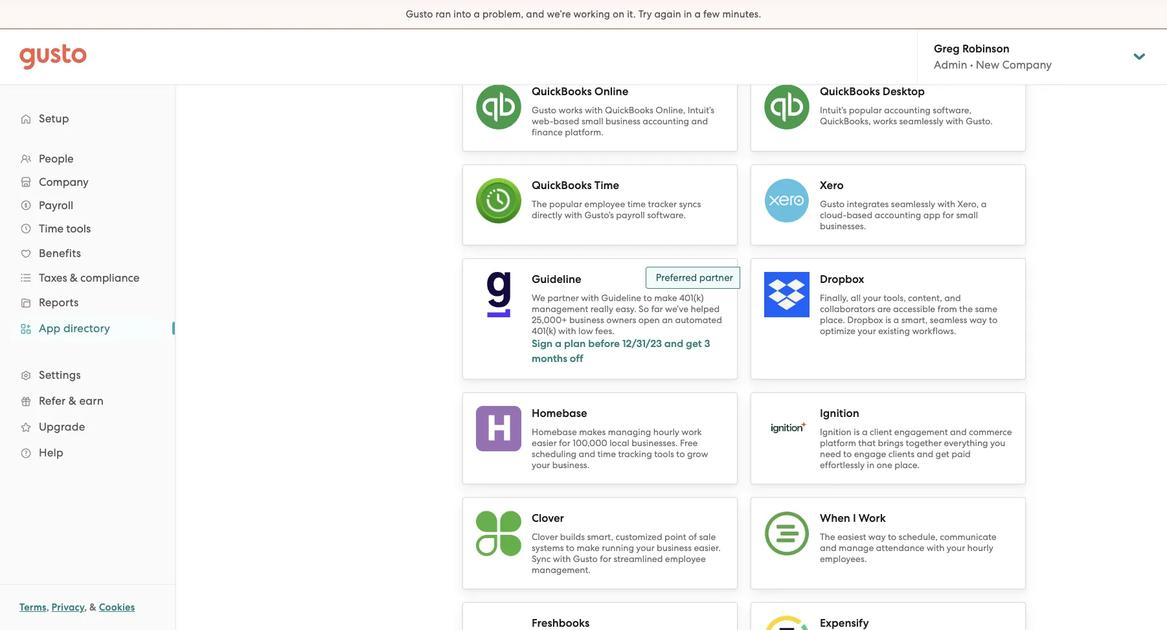 Task type: describe. For each thing, give the bounding box(es) containing it.
dropbox finally, all your tools, content, and collaborators are accessible from the same place. dropbox is a smart, seamless way to optimize your existing workflows.
[[820, 273, 998, 336]]

employees.
[[820, 554, 867, 564]]

quickbooks for quickbooks time
[[532, 179, 592, 192]]

0 horizontal spatial in
[[684, 8, 692, 20]]

company inside greg robinson admin • new company
[[1002, 58, 1052, 71]]

far
[[651, 304, 663, 314]]

quickbooks,
[[820, 116, 871, 126]]

app
[[39, 322, 61, 335]]

quickbooks down online
[[605, 105, 654, 115]]

setup
[[39, 112, 69, 125]]

refer & earn
[[39, 395, 104, 407]]

xero logo image
[[764, 178, 810, 223]]

privacy link
[[52, 602, 84, 613]]

effortlessly
[[820, 460, 865, 470]]

integrates
[[847, 199, 889, 209]]

attendance
[[876, 543, 925, 553]]

intuit's inside quickbooks online gusto works with quickbooks online, intuit's web-based small business accounting and finance platform.
[[688, 105, 715, 115]]

same
[[975, 304, 998, 314]]

partner inside guideline we partner with guideline to make 401(k) management really easy. so far we've helped 25,000+ business owners open an automated 401(k) with low fees. sign a plan before 12/31/23 and get 3 months off
[[548, 293, 579, 303]]

engagement
[[894, 427, 948, 437]]

cloud-
[[820, 210, 847, 220]]

running
[[602, 543, 634, 553]]

payroll
[[39, 199, 73, 212]]

open
[[638, 315, 660, 325]]

preferred partner
[[656, 272, 733, 284]]

ignition logo image
[[764, 419, 810, 439]]

time inside quickbooks time the popular employee time tracker syncs directly with gusto's payroll software.
[[595, 179, 619, 192]]

quickbooks for quickbooks online
[[532, 85, 592, 98]]

to inside homebase homebase makes managing hourly work easier for 100,000 local businesses. free scheduling and time tracking tools to grow your business.
[[677, 449, 685, 459]]

3
[[704, 337, 710, 350]]

tools inside dropdown button
[[66, 222, 91, 235]]

settings link
[[13, 363, 162, 387]]

plan
[[564, 337, 586, 350]]

greg
[[934, 42, 960, 56]]

works inside quickbooks desktop intuit's popular accounting software, quickbooks, works seamlessly with gusto.
[[873, 116, 897, 126]]

app
[[924, 210, 941, 220]]

refer
[[39, 395, 66, 407]]

popular for desktop
[[849, 105, 882, 115]]

on
[[613, 8, 625, 20]]

list containing people
[[0, 147, 175, 466]]

privacy
[[52, 602, 84, 613]]

businesses. inside xero gusto integrates seamlessly with xero, a cloud-based accounting app for small businesses.
[[820, 221, 866, 231]]

25,000+
[[532, 315, 567, 325]]

with inside the when i work the easiest way to schedule, communicate and manage attendance with your hourly employees.
[[927, 543, 945, 553]]

smart, inside dropbox finally, all your tools, content, and collaborators are accessible from the same place. dropbox is a smart, seamless way to optimize your existing workflows.
[[902, 315, 928, 325]]

online,
[[656, 105, 686, 115]]

platform.
[[565, 127, 604, 137]]

2 clover from the top
[[532, 532, 558, 542]]

quickbooks desktop intuit's popular accounting software, quickbooks, works seamlessly with gusto.
[[820, 85, 993, 126]]

when i work logo image
[[764, 511, 810, 556]]

work
[[859, 512, 886, 525]]

taxes & compliance
[[39, 271, 140, 284]]

benefits
[[39, 247, 81, 260]]

makes
[[579, 427, 606, 437]]

paid
[[952, 449, 971, 459]]

workflows.
[[912, 326, 956, 336]]

with inside clover clover builds smart, customized point of sale systems to make running your business easier. sync with gusto for streamlined employee management.
[[553, 554, 571, 564]]

accounting inside xero gusto integrates seamlessly with xero, a cloud-based accounting app for small businesses.
[[875, 210, 921, 220]]

preferred
[[656, 272, 697, 284]]

accessible
[[893, 304, 936, 314]]

existing
[[878, 326, 910, 336]]

company inside company dropdown button
[[39, 176, 89, 189]]

software.
[[647, 210, 686, 220]]

managing
[[608, 427, 651, 437]]

gusto.
[[966, 116, 993, 126]]

company button
[[13, 170, 162, 194]]

before
[[588, 337, 620, 350]]

hourly inside the when i work the easiest way to schedule, communicate and manage attendance with your hourly employees.
[[968, 543, 994, 553]]

low
[[579, 326, 593, 336]]

based inside xero gusto integrates seamlessly with xero, a cloud-based accounting app for small businesses.
[[847, 210, 873, 220]]

benefits link
[[13, 242, 162, 265]]

with inside quickbooks time the popular employee time tracker syncs directly with gusto's payroll software.
[[565, 210, 582, 220]]

dropbox logo image
[[764, 272, 810, 317]]

•
[[970, 58, 973, 71]]

finally,
[[820, 293, 849, 303]]

you
[[990, 438, 1006, 448]]

and inside dropbox finally, all your tools, content, and collaborators are accessible from the same place. dropbox is a smart, seamless way to optimize your existing workflows.
[[945, 293, 961, 303]]

guideline logo image
[[476, 272, 521, 317]]

1 , from the left
[[46, 602, 49, 613]]

minutes.
[[723, 8, 761, 20]]

xero
[[820, 179, 844, 192]]

collaborators
[[820, 304, 875, 314]]

2 homebase from the top
[[532, 427, 577, 437]]

xero gusto integrates seamlessly with xero, a cloud-based accounting app for small businesses.
[[820, 179, 987, 231]]

commerce
[[969, 427, 1012, 437]]

make inside clover clover builds smart, customized point of sale systems to make running your business easier. sync with gusto for streamlined employee management.
[[577, 543, 600, 553]]

time inside dropdown button
[[39, 222, 64, 235]]

when
[[820, 512, 850, 525]]

gusto left "ran"
[[406, 8, 433, 20]]

1 ignition from the top
[[820, 407, 859, 420]]

0 vertical spatial 401(k)
[[679, 293, 704, 303]]

point
[[665, 532, 686, 542]]

quickbooks desktop logo image
[[764, 84, 810, 130]]

client
[[870, 427, 892, 437]]

clients
[[889, 449, 915, 459]]

with inside quickbooks desktop intuit's popular accounting software, quickbooks, works seamlessly with gusto.
[[946, 116, 964, 126]]

seamlessly inside quickbooks desktop intuit's popular accounting software, quickbooks, works seamlessly with gusto.
[[899, 116, 944, 126]]

intuit's inside quickbooks desktop intuit's popular accounting software, quickbooks, works seamlessly with gusto.
[[820, 105, 847, 115]]

local
[[610, 438, 630, 448]]

people button
[[13, 147, 162, 170]]

taxes
[[39, 271, 67, 284]]

is inside 'ignition ignition is a client engagement and commerce platform that brings together everything you need to engage clients and get paid effortlessly in one place.'
[[854, 427, 860, 437]]

reports link
[[13, 291, 162, 314]]

guideline we partner with guideline to make 401(k) management really easy. so far we've helped 25,000+ business owners open an automated 401(k) with low fees. sign a plan before 12/31/23 and get 3 months off
[[532, 273, 722, 364]]

home image
[[19, 44, 87, 70]]

tracker
[[648, 199, 677, 209]]

grow
[[687, 449, 708, 459]]

2 ignition from the top
[[820, 427, 852, 437]]

it.
[[627, 8, 636, 20]]

to inside guideline we partner with guideline to make 401(k) management really easy. so far we've helped 25,000+ business owners open an automated 401(k) with low fees. sign a plan before 12/31/23 and get 3 months off
[[644, 293, 652, 303]]

time tools
[[39, 222, 91, 235]]

clover logo image
[[476, 511, 521, 556]]

1 vertical spatial 401(k)
[[532, 326, 556, 336]]

communicate
[[940, 532, 997, 542]]

hourly inside homebase homebase makes managing hourly work easier for 100,000 local businesses. free scheduling and time tracking tools to grow your business.
[[653, 427, 680, 437]]

earn
[[79, 395, 104, 407]]

tools inside homebase homebase makes managing hourly work easier for 100,000 local businesses. free scheduling and time tracking tools to grow your business.
[[654, 449, 674, 459]]

tools,
[[884, 293, 906, 303]]

work
[[682, 427, 702, 437]]

clover clover builds smart, customized point of sale systems to make running your business easier. sync with gusto for streamlined employee management.
[[532, 512, 721, 575]]

way inside dropbox finally, all your tools, content, and collaborators are accessible from the same place. dropbox is a smart, seamless way to optimize your existing workflows.
[[970, 315, 987, 325]]

and inside the when i work the easiest way to schedule, communicate and manage attendance with your hourly employees.
[[820, 543, 837, 553]]

time tools button
[[13, 217, 162, 240]]

for inside clover clover builds smart, customized point of sale systems to make running your business easier. sync with gusto for streamlined employee management.
[[600, 554, 612, 564]]

easy.
[[616, 304, 637, 314]]

sale
[[699, 532, 716, 542]]

the inside quickbooks time the popular employee time tracker syncs directly with gusto's payroll software.
[[532, 199, 547, 209]]

popular for time
[[549, 199, 582, 209]]

working
[[574, 8, 610, 20]]

0 vertical spatial partner
[[699, 272, 733, 284]]

management
[[532, 304, 588, 314]]

2 vertical spatial &
[[89, 602, 97, 613]]

way inside the when i work the easiest way to schedule, communicate and manage attendance with your hourly employees.
[[869, 532, 886, 542]]

months
[[532, 352, 567, 364]]

admin
[[934, 58, 968, 71]]

time inside quickbooks time the popular employee time tracker syncs directly with gusto's payroll software.
[[627, 199, 646, 209]]

businesses. inside homebase homebase makes managing hourly work easier for 100,000 local businesses. free scheduling and time tracking tools to grow your business.
[[632, 438, 678, 448]]

small inside quickbooks online gusto works with quickbooks online, intuit's web-based small business accounting and finance platform.
[[582, 116, 603, 126]]

directly
[[532, 210, 562, 220]]

homebase homebase makes managing hourly work easier for 100,000 local businesses. free scheduling and time tracking tools to grow your business.
[[532, 407, 708, 470]]

gusto's
[[585, 210, 614, 220]]

all
[[851, 293, 861, 303]]

terms , privacy , & cookies
[[19, 602, 135, 613]]

the inside the when i work the easiest way to schedule, communicate and manage attendance with your hourly employees.
[[820, 532, 835, 542]]

problem,
[[483, 8, 524, 20]]



Task type: vqa. For each thing, say whether or not it's contained in the screenshot.
the engage
yes



Task type: locate. For each thing, give the bounding box(es) containing it.
0 horizontal spatial tools
[[66, 222, 91, 235]]

1 horizontal spatial based
[[847, 210, 873, 220]]

compliance
[[80, 271, 140, 284]]

with down software,
[[946, 116, 964, 126]]

0 vertical spatial guideline
[[532, 273, 581, 286]]

make up far
[[654, 293, 677, 303]]

2 vertical spatial accounting
[[875, 210, 921, 220]]

2 , from the left
[[84, 602, 87, 613]]

cookies
[[99, 602, 135, 613]]

a up that
[[862, 427, 868, 437]]

the
[[532, 199, 547, 209], [820, 532, 835, 542]]

time up payroll
[[627, 199, 646, 209]]

0 horizontal spatial intuit's
[[688, 105, 715, 115]]

0 horizontal spatial hourly
[[653, 427, 680, 437]]

2 horizontal spatial for
[[943, 210, 954, 220]]

tools
[[66, 222, 91, 235], [654, 449, 674, 459]]

setup link
[[13, 107, 162, 130]]

with inside xero gusto integrates seamlessly with xero, a cloud-based accounting app for small businesses.
[[938, 199, 956, 209]]

cookies button
[[99, 600, 135, 615]]

0 vertical spatial hourly
[[653, 427, 680, 437]]

1 vertical spatial business
[[569, 315, 604, 325]]

easiest
[[838, 532, 866, 542]]

time up gusto's
[[595, 179, 619, 192]]

to down same
[[989, 315, 998, 325]]

to inside dropbox finally, all your tools, content, and collaborators are accessible from the same place. dropbox is a smart, seamless way to optimize your existing workflows.
[[989, 315, 998, 325]]

accounting down desktop
[[884, 105, 931, 115]]

1 horizontal spatial works
[[873, 116, 897, 126]]

quickbooks inside quickbooks time the popular employee time tracker syncs directly with gusto's payroll software.
[[532, 179, 592, 192]]

optimize
[[820, 326, 856, 336]]

popular inside quickbooks desktop intuit's popular accounting software, quickbooks, works seamlessly with gusto.
[[849, 105, 882, 115]]

a right sign
[[555, 337, 562, 350]]

to inside the when i work the easiest way to schedule, communicate and manage attendance with your hourly employees.
[[888, 532, 897, 542]]

partner up 'helped'
[[699, 272, 733, 284]]

make
[[654, 293, 677, 303], [577, 543, 600, 553]]

with down schedule,
[[927, 543, 945, 553]]

desktop
[[883, 85, 925, 98]]

place.
[[820, 315, 845, 325], [895, 460, 920, 470]]

0 vertical spatial make
[[654, 293, 677, 303]]

gusto inside xero gusto integrates seamlessly with xero, a cloud-based accounting app for small businesses.
[[820, 199, 845, 209]]

a inside dropbox finally, all your tools, content, and collaborators are accessible from the same place. dropbox is a smart, seamless way to optimize your existing workflows.
[[894, 315, 899, 325]]

your down scheduling
[[532, 460, 550, 470]]

to up so
[[644, 293, 652, 303]]

ignition ignition is a client engagement and commerce platform that brings together everything you need to engage clients and get paid effortlessly in one place.
[[820, 407, 1012, 470]]

0 vertical spatial time
[[595, 179, 619, 192]]

0 horizontal spatial businesses.
[[632, 438, 678, 448]]

your
[[863, 293, 882, 303], [858, 326, 876, 336], [532, 460, 550, 470], [636, 543, 655, 553], [947, 543, 965, 553]]

1 vertical spatial clover
[[532, 532, 558, 542]]

2 vertical spatial business
[[657, 543, 692, 553]]

employee
[[585, 199, 625, 209], [665, 554, 706, 564]]

0 vertical spatial popular
[[849, 105, 882, 115]]

is down are
[[885, 315, 891, 325]]

with up app
[[938, 199, 956, 209]]

the up directly
[[532, 199, 547, 209]]

1 horizontal spatial for
[[600, 554, 612, 564]]

small inside xero gusto integrates seamlessly with xero, a cloud-based accounting app for small businesses.
[[956, 210, 978, 220]]

gusto navigation element
[[0, 85, 175, 486]]

0 horizontal spatial for
[[559, 438, 571, 448]]

1 vertical spatial ignition
[[820, 427, 852, 437]]

businesses.
[[820, 221, 866, 231], [632, 438, 678, 448]]

0 horizontal spatial the
[[532, 199, 547, 209]]

seamless
[[930, 315, 967, 325]]

your left existing
[[858, 326, 876, 336]]

of
[[689, 532, 697, 542]]

popular up directly
[[549, 199, 582, 209]]

0 horizontal spatial works
[[559, 105, 583, 115]]

quickbooks up directly
[[532, 179, 592, 192]]

1 vertical spatial for
[[559, 438, 571, 448]]

smart, inside clover clover builds smart, customized point of sale systems to make running your business easier. sync with gusto for streamlined employee management.
[[587, 532, 614, 542]]

business up low
[[569, 315, 604, 325]]

owners
[[606, 315, 636, 325]]

0 horizontal spatial get
[[686, 337, 702, 350]]

1 horizontal spatial company
[[1002, 58, 1052, 71]]

& inside dropdown button
[[70, 271, 78, 284]]

homebase logo image
[[476, 406, 521, 452]]

0 horizontal spatial is
[[854, 427, 860, 437]]

the
[[959, 304, 973, 314]]

web-
[[532, 116, 554, 126]]

employee inside quickbooks time the popular employee time tracker syncs directly with gusto's payroll software.
[[585, 199, 625, 209]]

gusto up the web-
[[532, 105, 557, 115]]

0 vertical spatial for
[[943, 210, 954, 220]]

with
[[585, 105, 603, 115], [946, 116, 964, 126], [938, 199, 956, 209], [565, 210, 582, 220], [581, 293, 599, 303], [558, 326, 576, 336], [927, 543, 945, 553], [553, 554, 571, 564]]

0 horizontal spatial ,
[[46, 602, 49, 613]]

quickbooks online logo image
[[476, 84, 521, 130]]

engage
[[854, 449, 886, 459]]

a up existing
[[894, 315, 899, 325]]

online
[[595, 85, 629, 98]]

everything
[[944, 438, 988, 448]]

1 vertical spatial homebase
[[532, 427, 577, 437]]

0 vertical spatial dropbox
[[820, 273, 864, 286]]

a left few
[[695, 8, 701, 20]]

sign
[[532, 337, 553, 350]]

with inside quickbooks online gusto works with quickbooks online, intuit's web-based small business accounting and finance platform.
[[585, 105, 603, 115]]

& for compliance
[[70, 271, 78, 284]]

tracking
[[618, 449, 652, 459]]

sync
[[532, 554, 551, 564]]

get left 3 on the bottom right
[[686, 337, 702, 350]]

a inside guideline we partner with guideline to make 401(k) management really easy. so far we've helped 25,000+ business owners open an automated 401(k) with low fees. sign a plan before 12/31/23 and get 3 months off
[[555, 337, 562, 350]]

gusto inside quickbooks online gusto works with quickbooks online, intuit's web-based small business accounting and finance platform.
[[532, 105, 557, 115]]

time down payroll
[[39, 222, 64, 235]]

to up effortlessly
[[843, 449, 852, 459]]

employee up gusto's
[[585, 199, 625, 209]]

guideline
[[532, 273, 581, 286], [601, 293, 641, 303]]

new
[[976, 58, 1000, 71]]

seamlessly up app
[[891, 199, 936, 209]]

hourly left work
[[653, 427, 680, 437]]

0 vertical spatial is
[[885, 315, 891, 325]]

business down online
[[606, 116, 641, 126]]

works
[[559, 105, 583, 115], [873, 116, 897, 126]]

gusto down builds at the bottom
[[573, 554, 598, 564]]

try
[[638, 8, 652, 20]]

business inside clover clover builds smart, customized point of sale systems to make running your business easier. sync with gusto for streamlined employee management.
[[657, 543, 692, 553]]

1 horizontal spatial hourly
[[968, 543, 994, 553]]

businesses. down cloud-
[[820, 221, 866, 231]]

0 vertical spatial tools
[[66, 222, 91, 235]]

make inside guideline we partner with guideline to make 401(k) management really easy. so far we've helped 25,000+ business owners open an automated 401(k) with low fees. sign a plan before 12/31/23 and get 3 months off
[[654, 293, 677, 303]]

2 intuit's from the left
[[820, 105, 847, 115]]

0 vertical spatial ignition
[[820, 407, 859, 420]]

1 vertical spatial based
[[847, 210, 873, 220]]

1 vertical spatial seamlessly
[[891, 199, 936, 209]]

and inside guideline we partner with guideline to make 401(k) management really easy. so far we've helped 25,000+ business owners open an automated 401(k) with low fees. sign a plan before 12/31/23 and get 3 months off
[[664, 337, 684, 350]]

0 horizontal spatial based
[[554, 116, 579, 126]]

your down customized
[[636, 543, 655, 553]]

1 vertical spatial hourly
[[968, 543, 994, 553]]

401(k) up 'helped'
[[679, 293, 704, 303]]

dropbox up finally,
[[820, 273, 864, 286]]

0 vertical spatial get
[[686, 337, 702, 350]]

for up scheduling
[[559, 438, 571, 448]]

0 horizontal spatial guideline
[[532, 273, 581, 286]]

to inside clover clover builds smart, customized point of sale systems to make running your business easier. sync with gusto for streamlined employee management.
[[566, 543, 575, 553]]

1 horizontal spatial 401(k)
[[679, 293, 704, 303]]

we
[[532, 293, 545, 303]]

payroll
[[616, 210, 645, 220]]

1 vertical spatial place.
[[895, 460, 920, 470]]

1 horizontal spatial tools
[[654, 449, 674, 459]]

1 vertical spatial is
[[854, 427, 860, 437]]

401(k) down 25,000+
[[532, 326, 556, 336]]

dropbox down collaborators
[[847, 315, 883, 325]]

0 vertical spatial &
[[70, 271, 78, 284]]

1 vertical spatial guideline
[[601, 293, 641, 303]]

intuit's right online,
[[688, 105, 715, 115]]

a right into
[[474, 8, 480, 20]]

1 horizontal spatial businesses.
[[820, 221, 866, 231]]

1 horizontal spatial guideline
[[601, 293, 641, 303]]

quickbooks
[[532, 85, 592, 98], [820, 85, 880, 98], [605, 105, 654, 115], [532, 179, 592, 192]]

in right again
[[684, 8, 692, 20]]

1 vertical spatial &
[[69, 395, 76, 407]]

company right new
[[1002, 58, 1052, 71]]

place. up optimize
[[820, 315, 845, 325]]

xero,
[[958, 199, 979, 209]]

seamlessly inside xero gusto integrates seamlessly with xero, a cloud-based accounting app for small businesses.
[[891, 199, 936, 209]]

works up the platform.
[[559, 105, 583, 115]]

a inside 'ignition ignition is a client engagement and commerce platform that brings together everything you need to engage clients and get paid effortlessly in one place.'
[[862, 427, 868, 437]]

, left privacy link
[[46, 602, 49, 613]]

business inside quickbooks online gusto works with quickbooks online, intuit's web-based small business accounting and finance platform.
[[606, 116, 641, 126]]

quickbooks up quickbooks,
[[820, 85, 880, 98]]

1 vertical spatial time
[[39, 222, 64, 235]]

0 horizontal spatial small
[[582, 116, 603, 126]]

guideline up we
[[532, 273, 581, 286]]

quickbooks inside quickbooks desktop intuit's popular accounting software, quickbooks, works seamlessly with gusto.
[[820, 85, 880, 98]]

1 horizontal spatial way
[[970, 315, 987, 325]]

0 horizontal spatial popular
[[549, 199, 582, 209]]

0 vertical spatial accounting
[[884, 105, 931, 115]]

gusto
[[406, 8, 433, 20], [532, 105, 557, 115], [820, 199, 845, 209], [573, 554, 598, 564]]

1 vertical spatial in
[[867, 460, 875, 470]]

we're
[[547, 8, 571, 20]]

1 intuit's from the left
[[688, 105, 715, 115]]

0 vertical spatial employee
[[585, 199, 625, 209]]

smart, down the accessible
[[902, 315, 928, 325]]

your inside the when i work the easiest way to schedule, communicate and manage attendance with your hourly employees.
[[947, 543, 965, 553]]

1 vertical spatial partner
[[548, 293, 579, 303]]

1 clover from the top
[[532, 512, 564, 525]]

0 vertical spatial business
[[606, 116, 641, 126]]

& left earn
[[69, 395, 76, 407]]

for inside homebase homebase makes managing hourly work easier for 100,000 local businesses. free scheduling and time tracking tools to grow your business.
[[559, 438, 571, 448]]

finance
[[532, 127, 563, 137]]

your inside clover clover builds smart, customized point of sale systems to make running your business easier. sync with gusto for streamlined employee management.
[[636, 543, 655, 553]]

easier.
[[694, 543, 721, 553]]

1 horizontal spatial make
[[654, 293, 677, 303]]

get inside guideline we partner with guideline to make 401(k) management really easy. so far we've helped 25,000+ business owners open an automated 401(k) with low fees. sign a plan before 12/31/23 and get 3 months off
[[686, 337, 702, 350]]

guideline up easy. at the right top of page
[[601, 293, 641, 303]]

businesses. up tracking
[[632, 438, 678, 448]]

gusto ran into a problem, and we're working on it. try again in a few minutes.
[[406, 8, 761, 20]]

0 horizontal spatial 401(k)
[[532, 326, 556, 336]]

0 vertical spatial time
[[627, 199, 646, 209]]

is inside dropbox finally, all your tools, content, and collaborators are accessible from the same place. dropbox is a smart, seamless way to optimize your existing workflows.
[[885, 315, 891, 325]]

settings
[[39, 369, 81, 382]]

2 vertical spatial for
[[600, 554, 612, 564]]

popular inside quickbooks time the popular employee time tracker syncs directly with gusto's payroll software.
[[549, 199, 582, 209]]

with up the really
[[581, 293, 599, 303]]

100,000
[[573, 438, 607, 448]]

partner up the "management"
[[548, 293, 579, 303]]

0 vertical spatial seamlessly
[[899, 116, 944, 126]]

taxes & compliance button
[[13, 266, 162, 290]]

gusto inside clover clover builds smart, customized point of sale systems to make running your business easier. sync with gusto for streamlined employee management.
[[573, 554, 598, 564]]

business down the point
[[657, 543, 692, 553]]

quickbooks up the web-
[[532, 85, 592, 98]]

0 vertical spatial the
[[532, 199, 547, 209]]

to down free
[[677, 449, 685, 459]]

place. down "clients"
[[895, 460, 920, 470]]

, left cookies
[[84, 602, 87, 613]]

0 vertical spatial smart,
[[902, 315, 928, 325]]

& left cookies
[[89, 602, 97, 613]]

small
[[582, 116, 603, 126], [956, 210, 978, 220]]

1 horizontal spatial place.
[[895, 460, 920, 470]]

0 vertical spatial works
[[559, 105, 583, 115]]

for down running in the bottom right of the page
[[600, 554, 612, 564]]

small up the platform.
[[582, 116, 603, 126]]

1 horizontal spatial smart,
[[902, 315, 928, 325]]

0 horizontal spatial time
[[598, 449, 616, 459]]

make down builds at the bottom
[[577, 543, 600, 553]]

for right app
[[943, 210, 954, 220]]

to down builds at the bottom
[[566, 543, 575, 553]]

place. inside dropbox finally, all your tools, content, and collaborators are accessible from the same place. dropbox is a smart, seamless way to optimize your existing workflows.
[[820, 315, 845, 325]]

greg robinson admin • new company
[[934, 42, 1052, 71]]

employee down the "of"
[[665, 554, 706, 564]]

0 vertical spatial homebase
[[532, 407, 587, 420]]

1 vertical spatial way
[[869, 532, 886, 542]]

tools right tracking
[[654, 449, 674, 459]]

small down xero,
[[956, 210, 978, 220]]

1 horizontal spatial small
[[956, 210, 978, 220]]

0 horizontal spatial way
[[869, 532, 886, 542]]

for inside xero gusto integrates seamlessly with xero, a cloud-based accounting app for small businesses.
[[943, 210, 954, 220]]

off
[[570, 352, 584, 364]]

with up the platform.
[[585, 105, 603, 115]]

to inside 'ignition ignition is a client engagement and commerce platform that brings together everything you need to engage clients and get paid effortlessly in one place.'
[[843, 449, 852, 459]]

1 horizontal spatial partner
[[699, 272, 733, 284]]

accounting down online,
[[643, 116, 689, 126]]

free
[[680, 438, 698, 448]]

time down local
[[598, 449, 616, 459]]

the down when
[[820, 532, 835, 542]]

1 horizontal spatial the
[[820, 532, 835, 542]]

is up that
[[854, 427, 860, 437]]

expensify logo image
[[764, 616, 810, 630]]

your inside homebase homebase makes managing hourly work easier for 100,000 local businesses. free scheduling and time tracking tools to grow your business.
[[532, 460, 550, 470]]

get left paid
[[936, 449, 950, 459]]

1 horizontal spatial get
[[936, 449, 950, 459]]

1 horizontal spatial intuit's
[[820, 105, 847, 115]]

few
[[703, 8, 720, 20]]

time
[[595, 179, 619, 192], [39, 222, 64, 235]]

smart, up running in the bottom right of the page
[[587, 532, 614, 542]]

popular up quickbooks,
[[849, 105, 882, 115]]

0 horizontal spatial company
[[39, 176, 89, 189]]

employee inside clover clover builds smart, customized point of sale systems to make running your business easier. sync with gusto for streamlined employee management.
[[665, 554, 706, 564]]

systems
[[532, 543, 564, 553]]

time inside homebase homebase makes managing hourly work easier for 100,000 local businesses. free scheduling and time tracking tools to grow your business.
[[598, 449, 616, 459]]

quickbooks for quickbooks desktop
[[820, 85, 880, 98]]

robinson
[[963, 42, 1010, 56]]

your down communicate
[[947, 543, 965, 553]]

to up attendance
[[888, 532, 897, 542]]

1 vertical spatial company
[[39, 176, 89, 189]]

quickbooks time logo image
[[476, 178, 521, 223]]

0 vertical spatial way
[[970, 315, 987, 325]]

0 horizontal spatial time
[[39, 222, 64, 235]]

0 horizontal spatial employee
[[585, 199, 625, 209]]

list
[[0, 147, 175, 466]]

1 vertical spatial the
[[820, 532, 835, 542]]

works inside quickbooks online gusto works with quickbooks online, intuit's web-based small business accounting and finance platform.
[[559, 105, 583, 115]]

a inside xero gusto integrates seamlessly with xero, a cloud-based accounting app for small businesses.
[[981, 199, 987, 209]]

in down engage
[[867, 460, 875, 470]]

management.
[[532, 565, 591, 575]]

& right taxes
[[70, 271, 78, 284]]

1 vertical spatial get
[[936, 449, 950, 459]]

way down same
[[970, 315, 987, 325]]

based inside quickbooks online gusto works with quickbooks online, intuit's web-based small business accounting and finance platform.
[[554, 116, 579, 126]]

works down desktop
[[873, 116, 897, 126]]

a
[[474, 8, 480, 20], [695, 8, 701, 20], [981, 199, 987, 209], [894, 315, 899, 325], [555, 337, 562, 350], [862, 427, 868, 437]]

seamlessly down software,
[[899, 116, 944, 126]]

business inside guideline we partner with guideline to make 401(k) management really easy. so far we've helped 25,000+ business owners open an automated 401(k) with low fees. sign a plan before 12/31/23 and get 3 months off
[[569, 315, 604, 325]]

0 vertical spatial clover
[[532, 512, 564, 525]]

based up the platform.
[[554, 116, 579, 126]]

1 homebase from the top
[[532, 407, 587, 420]]

app directory link
[[13, 317, 162, 340]]

get
[[686, 337, 702, 350], [936, 449, 950, 459]]

get inside 'ignition ignition is a client engagement and commerce platform that brings together everything you need to engage clients and get paid effortlessly in one place.'
[[936, 449, 950, 459]]

we've
[[665, 304, 689, 314]]

refer & earn link
[[13, 389, 162, 413]]

accounting inside quickbooks online gusto works with quickbooks online, intuit's web-based small business accounting and finance platform.
[[643, 116, 689, 126]]

1 vertical spatial employee
[[665, 554, 706, 564]]

really
[[591, 304, 613, 314]]

and inside quickbooks online gusto works with quickbooks online, intuit's web-based small business accounting and finance platform.
[[692, 116, 708, 126]]

upgrade
[[39, 420, 85, 433]]

popular
[[849, 105, 882, 115], [549, 199, 582, 209]]

1 vertical spatial works
[[873, 116, 897, 126]]

builds
[[560, 532, 585, 542]]

way down work
[[869, 532, 886, 542]]

with left gusto's
[[565, 210, 582, 220]]

1 vertical spatial time
[[598, 449, 616, 459]]

a right xero,
[[981, 199, 987, 209]]

your up are
[[863, 293, 882, 303]]

1 vertical spatial dropbox
[[847, 315, 883, 325]]

tools down payroll dropdown button on the top left of the page
[[66, 222, 91, 235]]

1 horizontal spatial time
[[595, 179, 619, 192]]

1 vertical spatial make
[[577, 543, 600, 553]]

customized
[[616, 532, 663, 542]]

homebase
[[532, 407, 587, 420], [532, 427, 577, 437]]

business.
[[552, 460, 590, 470]]

401(k)
[[679, 293, 704, 303], [532, 326, 556, 336]]

smart,
[[902, 315, 928, 325], [587, 532, 614, 542]]

and inside homebase homebase makes managing hourly work easier for 100,000 local businesses. free scheduling and time tracking tools to grow your business.
[[579, 449, 595, 459]]

need
[[820, 449, 841, 459]]

one
[[877, 460, 893, 470]]

in inside 'ignition ignition is a client engagement and commerce platform that brings together everything you need to engage clients and get paid effortlessly in one place.'
[[867, 460, 875, 470]]

are
[[877, 304, 891, 314]]

accounting inside quickbooks desktop intuit's popular accounting software, quickbooks, works seamlessly with gusto.
[[884, 105, 931, 115]]

0 vertical spatial small
[[582, 116, 603, 126]]

hourly down communicate
[[968, 543, 994, 553]]

1 vertical spatial smart,
[[587, 532, 614, 542]]

place. inside 'ignition ignition is a client engagement and commerce platform that brings together everything you need to engage clients and get paid effortlessly in one place.'
[[895, 460, 920, 470]]

partner
[[699, 272, 733, 284], [548, 293, 579, 303]]

terms link
[[19, 602, 46, 613]]

schedule,
[[899, 532, 938, 542]]

is
[[885, 315, 891, 325], [854, 427, 860, 437]]

accounting down integrates
[[875, 210, 921, 220]]

0 vertical spatial businesses.
[[820, 221, 866, 231]]

with up 'management.'
[[553, 554, 571, 564]]

with up plan
[[558, 326, 576, 336]]

1 horizontal spatial time
[[627, 199, 646, 209]]

intuit's up quickbooks,
[[820, 105, 847, 115]]

based down integrates
[[847, 210, 873, 220]]

company down people
[[39, 176, 89, 189]]

people
[[39, 152, 74, 165]]

& for earn
[[69, 395, 76, 407]]

gusto up cloud-
[[820, 199, 845, 209]]

when i work the easiest way to schedule, communicate and manage attendance with your hourly employees.
[[820, 512, 997, 564]]

0 horizontal spatial business
[[569, 315, 604, 325]]

0 vertical spatial company
[[1002, 58, 1052, 71]]



